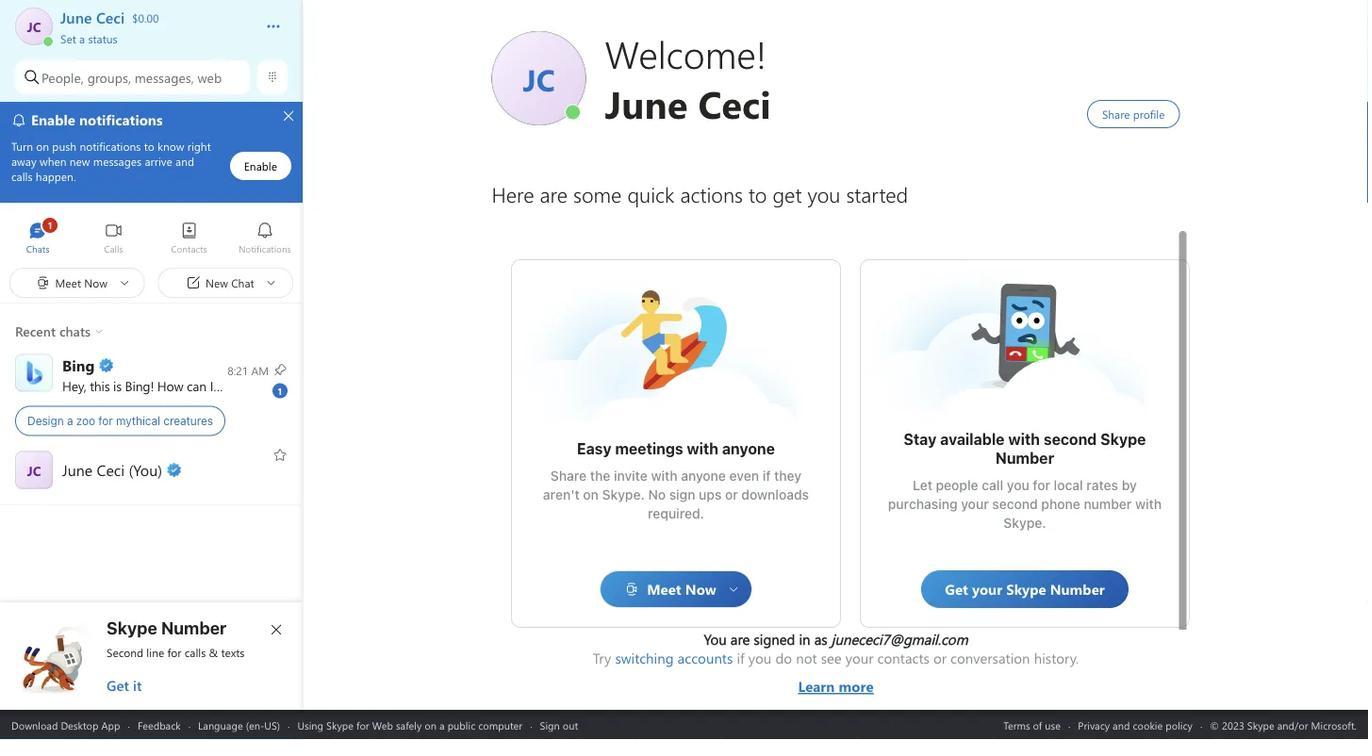 Task type: vqa. For each thing, say whether or not it's contained in the screenshot.
anyone
yes



Task type: locate. For each thing, give the bounding box(es) containing it.
phone
[[1041, 496, 1080, 512]]

skype.
[[602, 487, 644, 503], [1003, 515, 1046, 531]]

a left public on the left bottom of the page
[[439, 718, 445, 732]]

0 vertical spatial or
[[725, 487, 738, 503]]

you inside let people call you for local rates by purchasing your second phone number with skype.
[[1006, 478, 1029, 493]]

call
[[981, 478, 1003, 493]]

number
[[995, 449, 1054, 467], [161, 618, 227, 638]]

stay
[[903, 430, 936, 448]]

language (en-us)
[[198, 718, 280, 732]]

skype number
[[107, 618, 227, 638]]

0 vertical spatial skype
[[1100, 430, 1146, 448]]

you inside try switching accounts if you do not see your contacts or conversation history. learn more
[[749, 649, 772, 668]]

policy
[[1166, 718, 1193, 732]]

1 horizontal spatial a
[[79, 31, 85, 46]]

privacy and cookie policy
[[1078, 718, 1193, 732]]

0 horizontal spatial skype.
[[602, 487, 644, 503]]

0 vertical spatial you
[[245, 377, 266, 395]]

creatures
[[163, 414, 213, 428]]

1 vertical spatial skype.
[[1003, 515, 1046, 531]]

design a zoo for mythical creatures
[[27, 414, 213, 428]]

a left zoo
[[67, 414, 73, 428]]

no
[[648, 487, 665, 503]]

a for design
[[67, 414, 73, 428]]

0 vertical spatial on
[[583, 487, 598, 503]]

number up calls
[[161, 618, 227, 638]]

1 vertical spatial or
[[934, 649, 947, 668]]

skype inside stay available with second skype number
[[1100, 430, 1146, 448]]

1 vertical spatial you
[[1006, 478, 1029, 493]]

computer
[[478, 718, 523, 732]]

you right the help
[[245, 377, 266, 395]]

you right the call
[[1006, 478, 1029, 493]]

skype. down the phone
[[1003, 515, 1046, 531]]

skype. inside let people call you for local rates by purchasing your second phone number with skype.
[[1003, 515, 1046, 531]]

if up downloads
[[762, 468, 770, 484]]

signed
[[754, 630, 795, 649]]

hey,
[[62, 377, 86, 395]]

0 horizontal spatial skype
[[107, 618, 157, 638]]

they
[[774, 468, 801, 484]]

skype up by
[[1100, 430, 1146, 448]]

0 horizontal spatial you
[[245, 377, 266, 395]]

a inside button
[[79, 31, 85, 46]]

1 horizontal spatial number
[[995, 449, 1054, 467]]

it
[[133, 676, 142, 695]]

2 horizontal spatial skype
[[1100, 430, 1146, 448]]

get it
[[107, 676, 142, 695]]

on
[[583, 487, 598, 503], [425, 718, 437, 732]]

history.
[[1034, 649, 1079, 668]]

share
[[550, 468, 586, 484]]

skype. down invite
[[602, 487, 644, 503]]

for inside let people call you for local rates by purchasing your second phone number with skype.
[[1032, 478, 1050, 493]]

cookie
[[1133, 718, 1163, 732]]

terms of use link
[[1004, 718, 1061, 732]]

for right line
[[167, 645, 182, 660]]

i
[[210, 377, 213, 395]]

number up the call
[[995, 449, 1054, 467]]

design
[[27, 414, 64, 428]]

contacts
[[878, 649, 930, 668]]

switching accounts link
[[615, 649, 733, 668]]

1 vertical spatial second
[[992, 496, 1037, 512]]

second up local
[[1043, 430, 1097, 448]]

status
[[88, 31, 118, 46]]

1 vertical spatial on
[[425, 718, 437, 732]]

mythical
[[116, 414, 160, 428]]

conversation
[[951, 649, 1030, 668]]

anyone
[[722, 440, 775, 458], [681, 468, 726, 484]]

0 horizontal spatial or
[[725, 487, 738, 503]]

available
[[940, 430, 1004, 448]]

0 horizontal spatial if
[[737, 649, 745, 668]]

with inside share the invite with anyone even if they aren't on skype. no sign ups or downloads required.
[[651, 468, 677, 484]]

a right set
[[79, 31, 85, 46]]

language
[[198, 718, 243, 732]]

2 horizontal spatial you
[[1006, 478, 1029, 493]]

1 horizontal spatial your
[[961, 496, 988, 512]]

second
[[107, 645, 143, 660]]

second line for calls & texts
[[107, 645, 245, 660]]

accounts
[[678, 649, 733, 668]]

1 horizontal spatial skype.
[[1003, 515, 1046, 531]]

line
[[147, 645, 164, 660]]

1 horizontal spatial second
[[1043, 430, 1097, 448]]

people, groups, messages, web button
[[15, 60, 250, 94]]

local
[[1053, 478, 1083, 493]]

0 vertical spatial number
[[995, 449, 1054, 467]]

can
[[187, 377, 207, 395]]

0 horizontal spatial second
[[992, 496, 1037, 512]]

you
[[245, 377, 266, 395], [1006, 478, 1029, 493], [749, 649, 772, 668]]

with
[[1008, 430, 1040, 448], [686, 440, 718, 458], [651, 468, 677, 484], [1135, 496, 1161, 512]]

1 horizontal spatial skype
[[326, 718, 354, 732]]

skype right using
[[326, 718, 354, 732]]

2 horizontal spatial a
[[439, 718, 445, 732]]

&
[[209, 645, 218, 660]]

texts
[[221, 645, 245, 660]]

with down by
[[1135, 496, 1161, 512]]

not
[[796, 649, 817, 668]]

share the invite with anyone even if they aren't on skype. no sign ups or downloads required.
[[543, 468, 812, 521]]

are
[[731, 630, 750, 649]]

with right available
[[1008, 430, 1040, 448]]

skype. inside share the invite with anyone even if they aren't on skype. no sign ups or downloads required.
[[602, 487, 644, 503]]

privacy and cookie policy link
[[1078, 718, 1193, 732]]

download
[[11, 718, 58, 732]]

whosthis
[[968, 279, 1026, 299]]

1 vertical spatial anyone
[[681, 468, 726, 484]]

you are signed in as
[[704, 630, 832, 649]]

1 horizontal spatial you
[[749, 649, 772, 668]]

second down the call
[[992, 496, 1037, 512]]

1 horizontal spatial or
[[934, 649, 947, 668]]

or
[[725, 487, 738, 503], [934, 649, 947, 668]]

anyone up ups
[[681, 468, 726, 484]]

anyone up the even on the right bottom
[[722, 440, 775, 458]]

see
[[821, 649, 842, 668]]

more
[[839, 677, 874, 696]]

0 horizontal spatial a
[[67, 414, 73, 428]]

for left local
[[1032, 478, 1050, 493]]

with up no
[[651, 468, 677, 484]]

tab list
[[0, 213, 303, 265]]

on down the
[[583, 487, 598, 503]]

a
[[79, 31, 85, 46], [67, 414, 73, 428], [439, 718, 445, 732]]

or right contacts
[[934, 649, 947, 668]]

your inside try switching accounts if you do not see your contacts or conversation history. learn more
[[846, 649, 874, 668]]

for left web
[[356, 718, 369, 732]]

1 vertical spatial if
[[737, 649, 745, 668]]

today?
[[269, 377, 306, 395]]

on inside share the invite with anyone even if they aren't on skype. no sign ups or downloads required.
[[583, 487, 598, 503]]

0 horizontal spatial your
[[846, 649, 874, 668]]

set
[[60, 31, 76, 46]]

on right safely
[[425, 718, 437, 732]]

this
[[90, 377, 110, 395]]

1 vertical spatial your
[[846, 649, 874, 668]]

your
[[961, 496, 988, 512], [846, 649, 874, 668]]

help
[[217, 377, 241, 395]]

0 vertical spatial if
[[762, 468, 770, 484]]

your down the call
[[961, 496, 988, 512]]

or inside try switching accounts if you do not see your contacts or conversation history. learn more
[[934, 649, 947, 668]]

your inside let people call you for local rates by purchasing your second phone number with skype.
[[961, 496, 988, 512]]

web
[[198, 69, 222, 86]]

1 horizontal spatial if
[[762, 468, 770, 484]]

1 horizontal spatial on
[[583, 487, 598, 503]]

skype
[[1100, 430, 1146, 448], [107, 618, 157, 638], [326, 718, 354, 732]]

or right ups
[[725, 487, 738, 503]]

1 vertical spatial a
[[67, 414, 73, 428]]

if right you
[[737, 649, 745, 668]]

easy meetings with anyone
[[577, 440, 775, 458]]

privacy
[[1078, 718, 1110, 732]]

0 vertical spatial your
[[961, 496, 988, 512]]

of
[[1033, 718, 1042, 732]]

let
[[912, 478, 932, 493]]

0 vertical spatial second
[[1043, 430, 1097, 448]]

2 vertical spatial you
[[749, 649, 772, 668]]

0 vertical spatial a
[[79, 31, 85, 46]]

0 vertical spatial skype.
[[602, 487, 644, 503]]

using skype for web safely on a public computer link
[[297, 718, 523, 732]]

if
[[762, 468, 770, 484], [737, 649, 745, 668]]

try switching accounts if you do not see your contacts or conversation history. learn more
[[593, 649, 1079, 696]]

you left the do
[[749, 649, 772, 668]]

your right see
[[846, 649, 874, 668]]

1 vertical spatial skype
[[107, 618, 157, 638]]

skype up second
[[107, 618, 157, 638]]

1 vertical spatial number
[[161, 618, 227, 638]]

download desktop app link
[[11, 718, 120, 732]]

hey, this is bing ! how can i help you today?
[[62, 377, 310, 395]]

get
[[107, 676, 129, 695]]

second
[[1043, 430, 1097, 448], [992, 496, 1037, 512]]



Task type: describe. For each thing, give the bounding box(es) containing it.
sign out link
[[540, 718, 578, 732]]

meetings
[[615, 440, 683, 458]]

if inside share the invite with anyone even if they aren't on skype. no sign ups or downloads required.
[[762, 468, 770, 484]]

aren't
[[543, 487, 579, 503]]

set a status button
[[60, 26, 247, 46]]

language (en-us) link
[[198, 718, 280, 732]]

stay available with second skype number
[[903, 430, 1149, 467]]

people
[[936, 478, 978, 493]]

!
[[150, 377, 154, 395]]

by
[[1121, 478, 1137, 493]]

sign
[[540, 718, 560, 732]]

and
[[1113, 718, 1130, 732]]

set a status
[[60, 31, 118, 46]]

feedback link
[[138, 718, 181, 732]]

app
[[101, 718, 120, 732]]

anyone inside share the invite with anyone even if they aren't on skype. no sign ups or downloads required.
[[681, 468, 726, 484]]

web
[[372, 718, 393, 732]]

for right zoo
[[98, 414, 113, 428]]

feedback
[[138, 718, 181, 732]]

let people call you for local rates by purchasing your second phone number with skype.
[[888, 478, 1165, 531]]

terms
[[1004, 718, 1030, 732]]

rates
[[1086, 478, 1118, 493]]

the
[[590, 468, 610, 484]]

number
[[1083, 496, 1131, 512]]

0 vertical spatial anyone
[[722, 440, 775, 458]]

using
[[297, 718, 323, 732]]

with inside stay available with second skype number
[[1008, 430, 1040, 448]]

use
[[1045, 718, 1061, 732]]

number inside stay available with second skype number
[[995, 449, 1054, 467]]

(en-
[[246, 718, 264, 732]]

skype number element
[[16, 618, 288, 695]]

do
[[776, 649, 792, 668]]

if inside try switching accounts if you do not see your contacts or conversation history. learn more
[[737, 649, 745, 668]]

switching
[[615, 649, 674, 668]]

required.
[[647, 506, 704, 521]]

for inside skype number element
[[167, 645, 182, 660]]

learn
[[798, 677, 835, 696]]

is
[[113, 377, 122, 395]]

with up ups
[[686, 440, 718, 458]]

or inside share the invite with anyone even if they aren't on skype. no sign ups or downloads required.
[[725, 487, 738, 503]]

0 horizontal spatial on
[[425, 718, 437, 732]]

try
[[593, 649, 611, 668]]

2 vertical spatial skype
[[326, 718, 354, 732]]

purchasing
[[888, 496, 957, 512]]

people, groups, messages, web
[[41, 69, 222, 86]]

safely
[[396, 718, 422, 732]]

mansurfer
[[619, 289, 687, 309]]

0 horizontal spatial number
[[161, 618, 227, 638]]

invite
[[613, 468, 647, 484]]

calls
[[185, 645, 206, 660]]

ups
[[698, 487, 721, 503]]

second inside let people call you for local rates by purchasing your second phone number with skype.
[[992, 496, 1037, 512]]

zoo
[[76, 414, 95, 428]]

learn more link
[[593, 668, 1079, 696]]

messages,
[[135, 69, 194, 86]]

with inside let people call you for local rates by purchasing your second phone number with skype.
[[1135, 496, 1161, 512]]

people,
[[41, 69, 84, 86]]

downloads
[[741, 487, 809, 503]]

how
[[157, 377, 183, 395]]

terms of use
[[1004, 718, 1061, 732]]

sign out
[[540, 718, 578, 732]]

second inside stay available with second skype number
[[1043, 430, 1097, 448]]

using skype for web safely on a public computer
[[297, 718, 523, 732]]

as
[[814, 630, 828, 649]]

2 vertical spatial a
[[439, 718, 445, 732]]

you
[[704, 630, 727, 649]]

a for set
[[79, 31, 85, 46]]

groups,
[[87, 69, 131, 86]]

even
[[729, 468, 759, 484]]

out
[[563, 718, 578, 732]]

public
[[448, 718, 475, 732]]

desktop
[[61, 718, 98, 732]]

sign
[[669, 487, 695, 503]]

easy
[[577, 440, 611, 458]]



